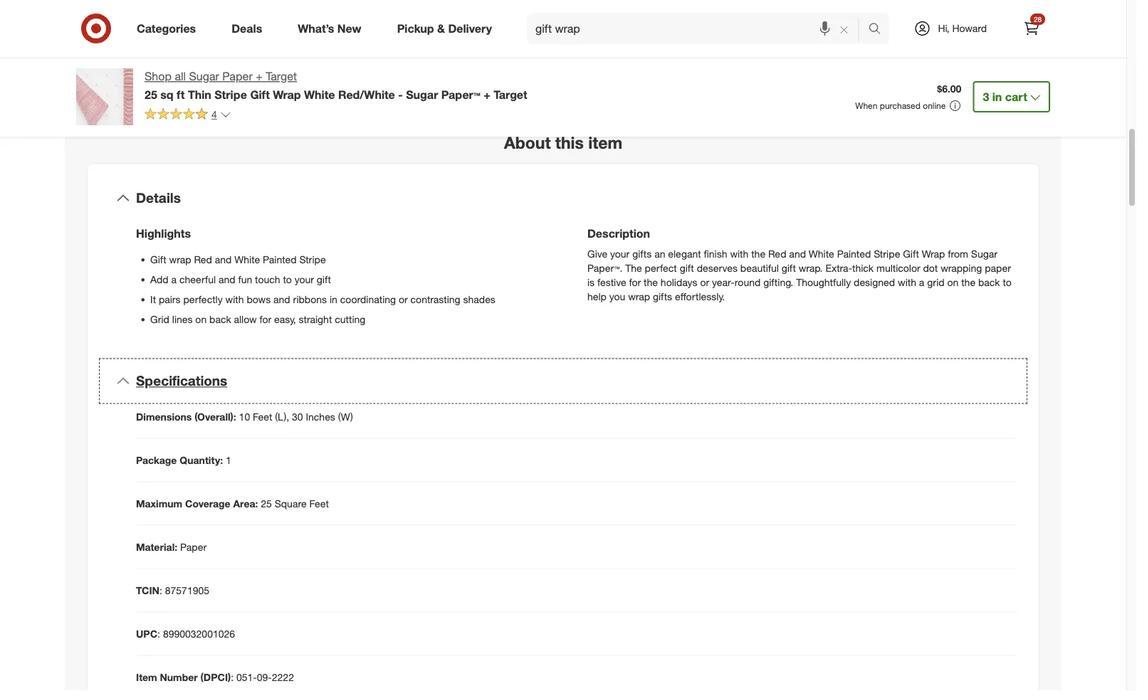 Task type: vqa. For each thing, say whether or not it's contained in the screenshot.
Exclusions in the * Exclusions Apply. In stock at  North Dallas Ready within 2 hours with pickup
no



Task type: locate. For each thing, give the bounding box(es) containing it.
What can we help you find? suggestions appear below search field
[[527, 13, 872, 44]]

the
[[752, 248, 766, 260], [644, 276, 658, 289], [962, 276, 976, 289]]

paper™.
[[588, 262, 623, 274]]

stripe up 4 at the top of the page
[[215, 88, 247, 101]]

sugar up "paper"
[[972, 248, 998, 260]]

and inside description give your gifts an elegant finish with the red and white painted stripe gift wrap from sugar paper™. the perfect gift deserves beautiful gift wrap. extra-thick multicolor dot wrapping paper is festive for the holidays or year-round gifting. thoughtfully designed with a grid on the back to help you wrap gifts effortlessly.
[[790, 248, 807, 260]]

wrap inside shop all sugar paper + target 25 sq ft thin stripe gift wrap white red/white - sugar paper™ + target
[[273, 88, 301, 101]]

feet right square
[[310, 498, 329, 510]]

1 vertical spatial +
[[484, 88, 491, 101]]

gift up multicolor
[[904, 248, 920, 260]]

photo from taylor, 4 of 6 image
[[76, 0, 306, 56]]

2 horizontal spatial white
[[809, 248, 835, 260]]

lines
[[172, 313, 193, 326]]

your
[[611, 248, 630, 260], [295, 273, 314, 286]]

shades
[[464, 293, 496, 306]]

0 vertical spatial :
[[160, 585, 162, 597]]

gift up gifting.
[[782, 262, 797, 274]]

print! up categories
[[155, 10, 175, 21]]

paper right the material:
[[180, 541, 207, 554]]

paper™
[[442, 88, 481, 101]]

sugar left "paper™"
[[406, 88, 438, 101]]

cutting
[[335, 313, 366, 326]]

1 horizontal spatial sugar
[[406, 88, 438, 101]]

details
[[136, 190, 181, 206]]

&
[[438, 21, 445, 35]]

gift up it pairs perfectly with bows and ribbons in coordinating or contrasting shades
[[317, 273, 331, 286]]

delivery
[[448, 21, 492, 35]]

item
[[589, 133, 623, 152]]

1 horizontal spatial -
[[398, 88, 403, 101]]

(w)
[[338, 411, 353, 423]]

1 horizontal spatial your
[[611, 248, 630, 260]]

pickup & delivery
[[397, 21, 492, 35]]

purchased
[[881, 100, 921, 111]]

paper
[[986, 262, 1012, 274]]

0 vertical spatial on
[[948, 276, 959, 289]]

feet
[[253, 411, 272, 423], [310, 498, 329, 510]]

+ left more
[[256, 69, 263, 83]]

in right ribbons
[[330, 293, 338, 306]]

shop all sugar paper + target 25 sq ft thin stripe gift wrap white red/white - sugar paper™ + target
[[145, 69, 528, 101]]

for inside description give your gifts an elegant finish with the red and white painted stripe gift wrap from sugar paper™. the perfect gift deserves beautiful gift wrap. extra-thick multicolor dot wrapping paper is festive for the holidays or year-round gifting. thoughtfully designed with a grid on the back to help you wrap gifts effortlessly.
[[630, 276, 641, 289]]

a left grid
[[920, 276, 925, 289]]

1 horizontal spatial gift
[[250, 88, 270, 101]]

the down "wrapping"
[[962, 276, 976, 289]]

the down perfect
[[644, 276, 658, 289]]

0 vertical spatial back
[[979, 276, 1001, 289]]

back left allow
[[210, 313, 231, 326]]

a inside description give your gifts an elegant finish with the red and white painted stripe gift wrap from sugar paper™. the perfect gift deserves beautiful gift wrap. extra-thick multicolor dot wrapping paper is festive for the holidays or year-round gifting. thoughtfully designed with a grid on the back to help you wrap gifts effortlessly.
[[920, 276, 925, 289]]

0 vertical spatial your
[[611, 248, 630, 260]]

1 horizontal spatial for
[[630, 276, 641, 289]]

1 horizontal spatial on
[[948, 276, 959, 289]]

1 vertical spatial gifts
[[653, 290, 673, 303]]

or up effortlessly.
[[701, 276, 710, 289]]

1 vertical spatial 25
[[261, 498, 272, 510]]

0 horizontal spatial print!
[[99, 22, 119, 32]]

dot
[[924, 262, 939, 274]]

square
[[275, 498, 307, 510]]

area:
[[233, 498, 258, 510]]

0 horizontal spatial 25
[[145, 88, 157, 101]]

feet right the "10"
[[253, 411, 272, 423]]

25 inside shop all sugar paper + target 25 sq ft thin stripe gift wrap white red/white - sugar paper™ + target
[[145, 88, 157, 101]]

painted up thick
[[838, 248, 872, 260]]

your up the
[[611, 248, 630, 260]]

0 vertical spatial target
[[266, 69, 297, 83]]

0 horizontal spatial on
[[195, 313, 207, 326]]

maximum coverage area: 25 square feet
[[136, 498, 329, 510]]

0 horizontal spatial back
[[210, 313, 231, 326]]

back down "paper"
[[979, 276, 1001, 289]]

0 horizontal spatial your
[[295, 273, 314, 286]]

and
[[228, 10, 242, 21], [790, 248, 807, 260], [215, 253, 232, 266], [219, 273, 236, 286], [274, 293, 290, 306]]

1 vertical spatial on
[[195, 313, 207, 326]]

1 horizontal spatial wrap
[[629, 290, 651, 303]]

grid
[[150, 313, 170, 326]]

gifts down holidays
[[653, 290, 673, 303]]

pickup & delivery link
[[385, 13, 510, 44]]

to inside description give your gifts an elegant finish with the red and white painted stripe gift wrap from sugar paper™. the perfect gift deserves beautiful gift wrap. extra-thick multicolor dot wrapping paper is festive for the holidays or year-round gifting. thoughtfully designed with a grid on the back to help you wrap gifts effortlessly.
[[1004, 276, 1012, 289]]

1 horizontal spatial red
[[769, 248, 787, 260]]

0 horizontal spatial in
[[330, 293, 338, 306]]

1 horizontal spatial the
[[752, 248, 766, 260]]

painted up touch
[[263, 253, 297, 266]]

0 horizontal spatial gift
[[317, 273, 331, 286]]

09-
[[257, 672, 272, 684]]

the up beautiful
[[752, 248, 766, 260]]

0 horizontal spatial or
[[399, 293, 408, 306]]

classic print! - super cute and classic print! high quality.
[[99, 10, 271, 32]]

white
[[304, 88, 335, 101], [809, 248, 835, 260], [235, 253, 260, 266]]

2 vertical spatial sugar
[[972, 248, 998, 260]]

1 horizontal spatial painted
[[838, 248, 872, 260]]

red up beautiful
[[769, 248, 787, 260]]

1 vertical spatial -
[[398, 88, 403, 101]]

0 horizontal spatial wrap
[[169, 253, 191, 266]]

on
[[948, 276, 959, 289], [195, 313, 207, 326]]

or left contrasting
[[399, 293, 408, 306]]

stripe up multicolor
[[874, 248, 901, 260]]

1 vertical spatial wrap
[[923, 248, 946, 260]]

gift inside shop all sugar paper + target 25 sq ft thin stripe gift wrap white red/white - sugar paper™ + target
[[250, 88, 270, 101]]

: left 8990032001026
[[158, 628, 160, 641]]

year-
[[713, 276, 735, 289]]

0 vertical spatial wrap
[[273, 88, 301, 101]]

25
[[145, 88, 157, 101], [261, 498, 272, 510]]

stripe up ribbons
[[300, 253, 326, 266]]

2 horizontal spatial gift
[[904, 248, 920, 260]]

thick
[[853, 262, 874, 274]]

0 vertical spatial sugar
[[189, 69, 219, 83]]

categories
[[137, 21, 196, 35]]

print! down "taylor"
[[99, 22, 119, 32]]

0 horizontal spatial stripe
[[215, 88, 247, 101]]

gift up add on the left of page
[[150, 253, 167, 266]]

what's
[[298, 21, 334, 35]]

1 vertical spatial in
[[330, 293, 338, 306]]

for
[[630, 276, 641, 289], [260, 313, 272, 326]]

- inside classic print! - super cute and classic print! high quality.
[[177, 10, 181, 21]]

1 horizontal spatial gift
[[680, 262, 695, 274]]

0 horizontal spatial a
[[171, 273, 177, 286]]

0 horizontal spatial paper
[[180, 541, 207, 554]]

1 vertical spatial wrap
[[629, 290, 651, 303]]

0 vertical spatial paper
[[223, 69, 253, 83]]

0 vertical spatial in
[[993, 90, 1003, 104]]

0 horizontal spatial to
[[283, 273, 292, 286]]

0 vertical spatial with
[[731, 248, 749, 260]]

1 horizontal spatial or
[[701, 276, 710, 289]]

: left 87571905
[[160, 585, 162, 597]]

0 vertical spatial -
[[177, 10, 181, 21]]

red inside description give your gifts an elegant finish with the red and white painted stripe gift wrap from sugar paper™. the perfect gift deserves beautiful gift wrap. extra-thick multicolor dot wrapping paper is festive for the holidays or year-round gifting. thoughtfully designed with a grid on the back to help you wrap gifts effortlessly.
[[769, 248, 787, 260]]

red up cheerful
[[194, 253, 212, 266]]

1 horizontal spatial feet
[[310, 498, 329, 510]]

0 horizontal spatial white
[[235, 253, 260, 266]]

1 horizontal spatial to
[[1004, 276, 1012, 289]]

gifts up the
[[633, 248, 652, 260]]

hi,
[[939, 22, 950, 35]]

wrap up cheerful
[[169, 253, 191, 266]]

and up wrap.
[[790, 248, 807, 260]]

to right touch
[[283, 273, 292, 286]]

1 vertical spatial :
[[158, 628, 160, 641]]

white inside description give your gifts an elegant finish with the red and white painted stripe gift wrap from sugar paper™. the perfect gift deserves beautiful gift wrap. extra-thick multicolor dot wrapping paper is festive for the holidays or year-round gifting. thoughtfully designed with a grid on the back to help you wrap gifts effortlessly.
[[809, 248, 835, 260]]

gifting.
[[764, 276, 794, 289]]

sugar up thin
[[189, 69, 219, 83]]

1 horizontal spatial paper
[[223, 69, 253, 83]]

bows
[[247, 293, 271, 306]]

1 vertical spatial for
[[260, 313, 272, 326]]

gift down elegant at the right of page
[[680, 262, 695, 274]]

25 left sq
[[145, 88, 157, 101]]

when purchased online
[[856, 100, 947, 111]]

1 horizontal spatial back
[[979, 276, 1001, 289]]

- right red/white
[[398, 88, 403, 101]]

and up 'deals'
[[228, 10, 242, 21]]

dimensions
[[136, 411, 192, 423]]

wrap right the you
[[629, 290, 651, 303]]

gift
[[250, 88, 270, 101], [904, 248, 920, 260], [150, 253, 167, 266]]

to down "paper"
[[1004, 276, 1012, 289]]

with down multicolor
[[899, 276, 917, 289]]

perfectly
[[183, 293, 223, 306]]

0 vertical spatial print!
[[155, 10, 175, 21]]

+ right "paper™"
[[484, 88, 491, 101]]

with down add a cheerful and fun touch to your gift
[[226, 293, 244, 306]]

0 vertical spatial feet
[[253, 411, 272, 423]]

with right finish
[[731, 248, 749, 260]]

or inside description give your gifts an elegant finish with the red and white painted stripe gift wrap from sugar paper™. the perfect gift deserves beautiful gift wrap. extra-thick multicolor dot wrapping paper is festive for the holidays or year-round gifting. thoughtfully designed with a grid on the back to help you wrap gifts effortlessly.
[[701, 276, 710, 289]]

an
[[655, 248, 666, 260]]

quantity:
[[180, 454, 223, 467]]

0 horizontal spatial for
[[260, 313, 272, 326]]

1 vertical spatial your
[[295, 273, 314, 286]]

0 vertical spatial gifts
[[633, 248, 652, 260]]

2 horizontal spatial gift
[[782, 262, 797, 274]]

coverage
[[185, 498, 231, 510]]

for down the
[[630, 276, 641, 289]]

wrapping
[[941, 262, 983, 274]]

1 horizontal spatial white
[[304, 88, 335, 101]]

10
[[239, 411, 250, 423]]

show more images
[[262, 76, 360, 89]]

3 in cart for 25 sq ft thin stripe gift wrap white red/white - sugar paper™ + target element
[[984, 90, 1028, 104]]

red
[[769, 248, 787, 260], [194, 253, 212, 266]]

25 right area:
[[261, 498, 272, 510]]

0 vertical spatial for
[[630, 276, 641, 289]]

0 horizontal spatial -
[[177, 10, 181, 21]]

paper inside shop all sugar paper + target 25 sq ft thin stripe gift wrap white red/white - sugar paper™ + target
[[223, 69, 253, 83]]

0 horizontal spatial +
[[256, 69, 263, 83]]

0 horizontal spatial gift
[[150, 253, 167, 266]]

1 horizontal spatial a
[[920, 276, 925, 289]]

package
[[136, 454, 177, 467]]

1 horizontal spatial wrap
[[923, 248, 946, 260]]

the
[[626, 262, 643, 274]]

- left super
[[177, 10, 181, 21]]

0 horizontal spatial sugar
[[189, 69, 219, 83]]

show more images button
[[253, 67, 370, 98]]

your up ribbons
[[295, 273, 314, 286]]

in
[[993, 90, 1003, 104], [330, 293, 338, 306]]

0 vertical spatial 25
[[145, 88, 157, 101]]

on inside description give your gifts an elegant finish with the red and white painted stripe gift wrap from sugar paper™. the perfect gift deserves beautiful gift wrap. extra-thick multicolor dot wrapping paper is festive for the holidays or year-round gifting. thoughtfully designed with a grid on the back to help you wrap gifts effortlessly.
[[948, 276, 959, 289]]

add a cheerful and fun touch to your gift
[[150, 273, 331, 286]]

0 horizontal spatial wrap
[[273, 88, 301, 101]]

2 horizontal spatial sugar
[[972, 248, 998, 260]]

back
[[979, 276, 1001, 289], [210, 313, 231, 326]]

upc
[[136, 628, 158, 641]]

details button
[[99, 176, 1028, 221]]

051-
[[237, 672, 257, 684]]

:
[[160, 585, 162, 597], [158, 628, 160, 641], [231, 672, 234, 684]]

gift left more
[[250, 88, 270, 101]]

2 horizontal spatial with
[[899, 276, 917, 289]]

highlights
[[136, 227, 191, 241]]

on right lines
[[195, 313, 207, 326]]

show
[[262, 76, 291, 89]]

images
[[324, 76, 360, 89]]

high
[[121, 22, 139, 32]]

(dpci)
[[201, 672, 231, 684]]

painted
[[838, 248, 872, 260], [263, 253, 297, 266]]

on down "wrapping"
[[948, 276, 959, 289]]

2 horizontal spatial stripe
[[874, 248, 901, 260]]

coordinating
[[340, 293, 396, 306]]

0 horizontal spatial with
[[226, 293, 244, 306]]

gift inside description give your gifts an elegant finish with the red and white painted stripe gift wrap from sugar paper™. the perfect gift deserves beautiful gift wrap. extra-thick multicolor dot wrapping paper is festive for the holidays or year-round gifting. thoughtfully designed with a grid on the back to help you wrap gifts effortlessly.
[[904, 248, 920, 260]]

: left the 051-
[[231, 672, 234, 684]]

a right add on the left of page
[[171, 273, 177, 286]]

0 vertical spatial or
[[701, 276, 710, 289]]

paper left show
[[223, 69, 253, 83]]

wrap inside description give your gifts an elegant finish with the red and white painted stripe gift wrap from sugar paper™. the perfect gift deserves beautiful gift wrap. extra-thick multicolor dot wrapping paper is festive for the holidays or year-round gifting. thoughtfully designed with a grid on the back to help you wrap gifts effortlessly.
[[923, 248, 946, 260]]

for left easy,
[[260, 313, 272, 326]]

1 horizontal spatial target
[[494, 88, 528, 101]]

in right 3
[[993, 90, 1003, 104]]

this
[[556, 133, 584, 152]]

2222
[[272, 672, 294, 684]]



Task type: describe. For each thing, give the bounding box(es) containing it.
1 horizontal spatial stripe
[[300, 253, 326, 266]]

what's new
[[298, 21, 362, 35]]

package quantity: 1
[[136, 454, 231, 467]]

about this item
[[504, 133, 623, 152]]

and up easy,
[[274, 293, 290, 306]]

item number (dpci) : 051-09-2222
[[136, 672, 294, 684]]

easy,
[[274, 313, 296, 326]]

and up add a cheerful and fun touch to your gift
[[215, 253, 232, 266]]

it
[[150, 293, 156, 306]]

specifications button
[[99, 359, 1028, 404]]

wrap inside description give your gifts an elegant finish with the red and white painted stripe gift wrap from sugar paper™. the perfect gift deserves beautiful gift wrap. extra-thick multicolor dot wrapping paper is festive for the holidays or year-round gifting. thoughtfully designed with a grid on the back to help you wrap gifts effortlessly.
[[629, 290, 651, 303]]

87571905
[[165, 585, 210, 597]]

1 vertical spatial feet
[[310, 498, 329, 510]]

thoughtfully
[[797, 276, 852, 289]]

1 vertical spatial sugar
[[406, 88, 438, 101]]

categories link
[[125, 13, 214, 44]]

(overall):
[[195, 411, 236, 423]]

stripe inside shop all sugar paper + target 25 sq ft thin stripe gift wrap white red/white - sugar paper™ + target
[[215, 88, 247, 101]]

1 vertical spatial with
[[899, 276, 917, 289]]

$6.00
[[938, 83, 962, 95]]

perfect
[[645, 262, 677, 274]]

ft
[[177, 88, 185, 101]]

8990032001026
[[163, 628, 235, 641]]

1 vertical spatial or
[[399, 293, 408, 306]]

fun
[[238, 273, 252, 286]]

grid lines on back allow for easy, straight cutting
[[150, 313, 366, 326]]

effortlessly.
[[675, 290, 725, 303]]

pairs
[[159, 293, 181, 306]]

3
[[984, 90, 990, 104]]

sponsored
[[1009, 73, 1051, 83]]

0 horizontal spatial gifts
[[633, 248, 652, 260]]

wrap.
[[799, 262, 823, 274]]

: for upc
[[158, 628, 160, 641]]

28 link
[[1017, 13, 1048, 44]]

material: paper
[[136, 541, 207, 554]]

maximum
[[136, 498, 183, 510]]

number
[[160, 672, 198, 684]]

1 vertical spatial back
[[210, 313, 231, 326]]

straight
[[299, 313, 332, 326]]

2 vertical spatial with
[[226, 293, 244, 306]]

deserves
[[697, 262, 738, 274]]

4 link
[[145, 107, 231, 124]]

1 vertical spatial print!
[[99, 22, 119, 32]]

shop
[[145, 69, 172, 83]]

2 vertical spatial :
[[231, 672, 234, 684]]

cute
[[209, 10, 225, 21]]

hi, howard
[[939, 22, 988, 35]]

1 horizontal spatial +
[[484, 88, 491, 101]]

0 horizontal spatial feet
[[253, 411, 272, 423]]

gift wrap red and white painted stripe
[[150, 253, 326, 266]]

painted inside description give your gifts an elegant finish with the red and white painted stripe gift wrap from sugar paper™. the perfect gift deserves beautiful gift wrap. extra-thick multicolor dot wrapping paper is festive for the holidays or year-round gifting. thoughtfully designed with a grid on the back to help you wrap gifts effortlessly.
[[838, 248, 872, 260]]

classic
[[125, 10, 153, 21]]

image gallery element
[[76, 0, 547, 98]]

0 horizontal spatial red
[[194, 253, 212, 266]]

more
[[294, 76, 320, 89]]

material:
[[136, 541, 178, 554]]

4
[[212, 108, 217, 121]]

extra-
[[826, 262, 853, 274]]

28
[[1035, 15, 1042, 24]]

classic
[[244, 10, 271, 21]]

30
[[292, 411, 303, 423]]

from
[[949, 248, 969, 260]]

1 vertical spatial paper
[[180, 541, 207, 554]]

1
[[226, 454, 231, 467]]

inches
[[306, 411, 335, 423]]

specifications
[[136, 373, 227, 390]]

finish
[[704, 248, 728, 260]]

0 horizontal spatial the
[[644, 276, 658, 289]]

and inside classic print! - super cute and classic print! high quality.
[[228, 10, 242, 21]]

upc : 8990032001026
[[136, 628, 235, 641]]

tcin
[[136, 585, 160, 597]]

your inside description give your gifts an elegant finish with the red and white painted stripe gift wrap from sugar paper™. the perfect gift deserves beautiful gift wrap. extra-thick multicolor dot wrapping paper is festive for the holidays or year-round gifting. thoughtfully designed with a grid on the back to help you wrap gifts effortlessly.
[[611, 248, 630, 260]]

add
[[150, 273, 169, 286]]

image of 25 sq ft thin stripe gift wrap white red/white - sugar paper™ + target image
[[76, 68, 133, 125]]

dimensions (overall): 10 feet (l), 30 inches (w)
[[136, 411, 353, 423]]

white inside shop all sugar paper + target 25 sq ft thin stripe gift wrap white red/white - sugar paper™ + target
[[304, 88, 335, 101]]

: for tcin
[[160, 585, 162, 597]]

elegant
[[669, 248, 702, 260]]

back inside description give your gifts an elegant finish with the red and white painted stripe gift wrap from sugar paper™. the perfect gift deserves beautiful gift wrap. extra-thick multicolor dot wrapping paper is festive for the holidays or year-round gifting. thoughtfully designed with a grid on the back to help you wrap gifts effortlessly.
[[979, 276, 1001, 289]]

new
[[338, 21, 362, 35]]

1 horizontal spatial gifts
[[653, 290, 673, 303]]

touch
[[255, 273, 280, 286]]

0 horizontal spatial painted
[[263, 253, 297, 266]]

beautiful
[[741, 262, 779, 274]]

cart
[[1006, 90, 1028, 104]]

description give your gifts an elegant finish with the red and white painted stripe gift wrap from sugar paper™. the perfect gift deserves beautiful gift wrap. extra-thick multicolor dot wrapping paper is festive for the holidays or year-round gifting. thoughtfully designed with a grid on the back to help you wrap gifts effortlessly.
[[588, 227, 1012, 303]]

about
[[504, 133, 551, 152]]

deals
[[232, 21, 262, 35]]

help
[[588, 290, 607, 303]]

it pairs perfectly with bows and ribbons in coordinating or contrasting shades
[[150, 293, 496, 306]]

stripe inside description give your gifts an elegant finish with the red and white painted stripe gift wrap from sugar paper™. the perfect gift deserves beautiful gift wrap. extra-thick multicolor dot wrapping paper is festive for the holidays or year-round gifting. thoughtfully designed with a grid on the back to help you wrap gifts effortlessly.
[[874, 248, 901, 260]]

0 horizontal spatial target
[[266, 69, 297, 83]]

contrasting
[[411, 293, 461, 306]]

sugar inside description give your gifts an elegant finish with the red and white painted stripe gift wrap from sugar paper™. the perfect gift deserves beautiful gift wrap. extra-thick multicolor dot wrapping paper is festive for the holidays or year-round gifting. thoughtfully designed with a grid on the back to help you wrap gifts effortlessly.
[[972, 248, 998, 260]]

give
[[588, 248, 608, 260]]

1 horizontal spatial in
[[993, 90, 1003, 104]]

(l),
[[275, 411, 289, 423]]

quality.
[[141, 22, 167, 32]]

0 vertical spatial +
[[256, 69, 263, 83]]

- inside shop all sugar paper + target 25 sq ft thin stripe gift wrap white red/white - sugar paper™ + target
[[398, 88, 403, 101]]

when
[[856, 100, 878, 111]]

1 vertical spatial target
[[494, 88, 528, 101]]

1 horizontal spatial print!
[[155, 10, 175, 21]]

advertisement region
[[581, 17, 1051, 71]]

search button
[[862, 13, 897, 47]]

and left fun
[[219, 273, 236, 286]]

0 vertical spatial wrap
[[169, 253, 191, 266]]

item
[[136, 672, 157, 684]]

howard
[[953, 22, 988, 35]]

2 horizontal spatial the
[[962, 276, 976, 289]]

designed
[[854, 276, 896, 289]]

multicolor
[[877, 262, 921, 274]]

pickup
[[397, 21, 434, 35]]

3 in cart
[[984, 90, 1028, 104]]



